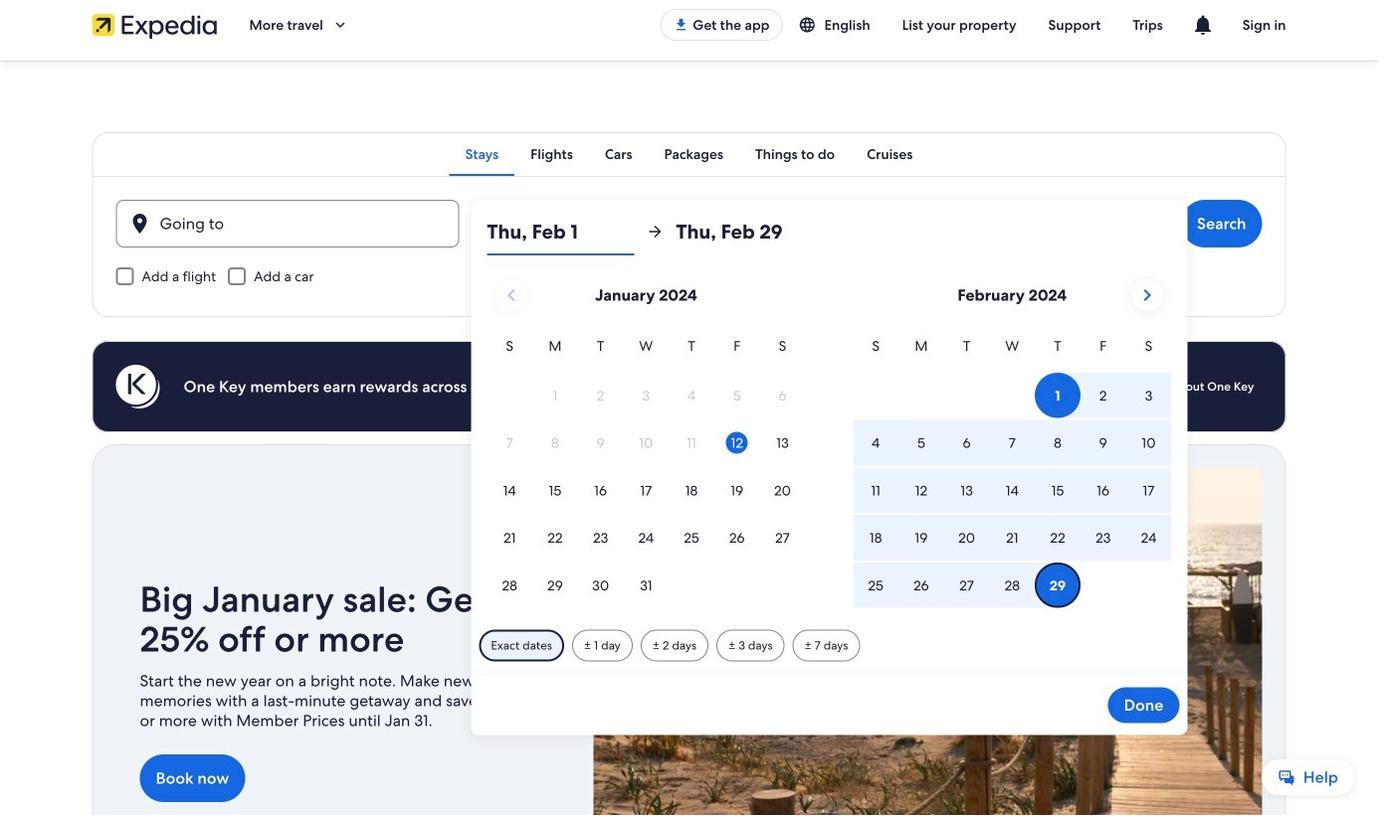 Task type: locate. For each thing, give the bounding box(es) containing it.
directional image
[[646, 223, 664, 241]]

expedia logo image
[[92, 11, 217, 39]]

main content
[[0, 61, 1378, 816]]

more travel image
[[331, 16, 349, 34]]

tab list
[[92, 132, 1286, 176]]

communication center icon image
[[1191, 13, 1215, 37]]

february 2024 element
[[853, 335, 1171, 611]]

next month image
[[1135, 284, 1159, 307]]

application
[[487, 272, 1171, 611]]

download the app button image
[[673, 17, 689, 33]]

january 2024 element
[[487, 335, 805, 611]]



Task type: vqa. For each thing, say whether or not it's contained in the screenshot.
COMMUNICATION CENTER ICON
yes



Task type: describe. For each thing, give the bounding box(es) containing it.
previous month image
[[499, 284, 523, 307]]

today element
[[726, 432, 748, 454]]

small image
[[799, 16, 824, 34]]



